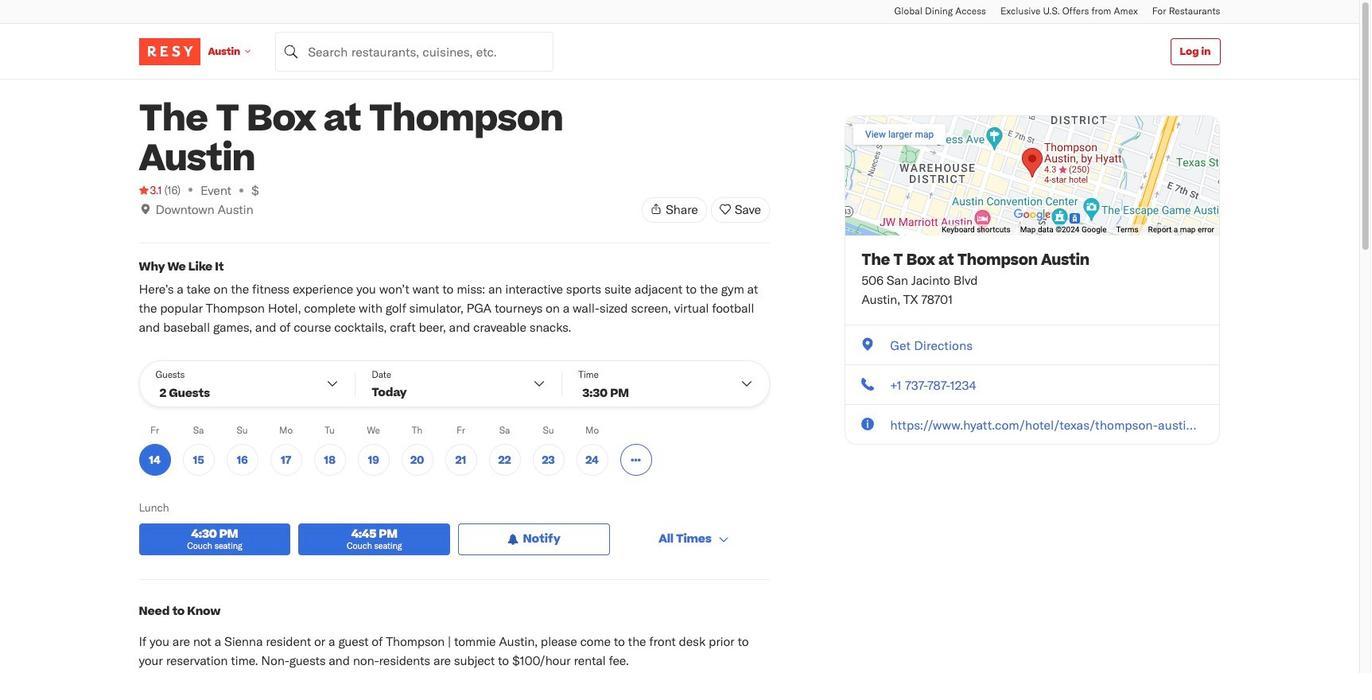 Task type: describe. For each thing, give the bounding box(es) containing it.
Search restaurants, cuisines, etc. text field
[[275, 31, 554, 71]]



Task type: vqa. For each thing, say whether or not it's contained in the screenshot.
4.7 out of 5 stars image
no



Task type: locate. For each thing, give the bounding box(es) containing it.
3.1 out of 5 stars image
[[139, 182, 162, 198]]

None field
[[275, 31, 554, 71]]



